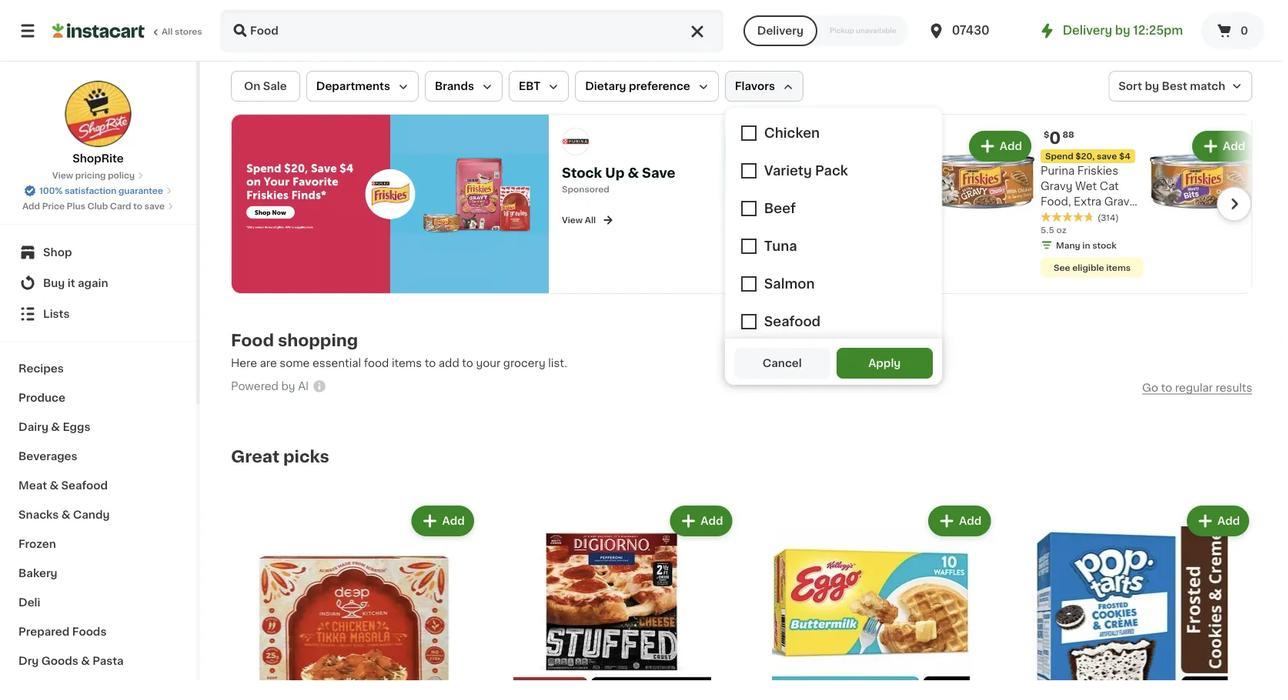 Task type: describe. For each thing, give the bounding box(es) containing it.
seafood inside "purina friskies dry cat food, seafood sensations"
[[873, 181, 918, 191]]

results
[[1216, 382, 1253, 393]]

dairy
[[18, 422, 48, 433]]

stock
[[1093, 241, 1117, 249]]

stock up & save spo nsored
[[562, 166, 676, 193]]

lists link
[[9, 299, 187, 330]]

nsored
[[579, 185, 610, 193]]

1 vertical spatial all
[[585, 216, 596, 224]]

are
[[260, 358, 277, 369]]

beverages
[[18, 451, 77, 462]]

cat inside purina friskies gravy wet cat food, extra gravy chunky with chicken in savory gravy
[[1100, 181, 1119, 191]]

wet
[[1076, 181, 1097, 191]]

departments
[[316, 81, 390, 92]]

by for powered
[[281, 381, 295, 392]]

save inside product group
[[1097, 152, 1118, 160]]

produce
[[18, 393, 65, 404]]

savory
[[1100, 227, 1138, 238]]

2 vertical spatial gravy
[[1041, 242, 1073, 253]]

food
[[231, 332, 274, 348]]

some
[[280, 358, 310, 369]]

ebt button
[[509, 71, 569, 102]]

& left pasta
[[81, 656, 90, 667]]

candy
[[73, 510, 110, 521]]

delivery by 12:25pm link
[[1039, 22, 1184, 40]]

meat
[[18, 481, 47, 491]]

powered by ai link
[[231, 379, 327, 398]]

here are some essential food items to add to your grocery list.
[[231, 358, 567, 369]]

items inside button
[[1107, 263, 1131, 272]]

(314)
[[1098, 213, 1119, 221]]

your
[[476, 358, 501, 369]]

& inside stock up & save spo nsored
[[628, 166, 639, 180]]

recipes link
[[9, 354, 187, 383]]

to inside button
[[1162, 382, 1173, 393]]

foods
[[72, 627, 107, 638]]

cancel
[[763, 358, 802, 369]]

1 vertical spatial gravy
[[1105, 196, 1137, 207]]

to down guarantee
[[133, 202, 142, 211]]

purina for cat
[[818, 165, 852, 176]]

service type group
[[744, 15, 909, 46]]

shopping
[[278, 332, 358, 348]]

all inside all stores link
[[162, 27, 173, 36]]

in inside purina friskies gravy wet cat food, extra gravy chunky with chicken in savory gravy
[[1088, 227, 1098, 238]]

friskies for cat
[[1078, 165, 1119, 176]]

chunky
[[1041, 211, 1083, 222]]

0 vertical spatial gravy
[[1041, 181, 1073, 191]]

save
[[642, 166, 676, 180]]

guarantee
[[119, 187, 163, 195]]

snacks & candy link
[[9, 501, 187, 530]]

5.5
[[1041, 225, 1055, 234]]

brands
[[435, 81, 474, 92]]

0 horizontal spatial save
[[144, 202, 165, 211]]

view for view all
[[562, 216, 583, 224]]

ai
[[298, 381, 309, 392]]

extra
[[1074, 196, 1102, 207]]

best
[[1162, 81, 1188, 92]]

dietary
[[585, 81, 627, 92]]

food shopping
[[231, 332, 358, 348]]

100%
[[39, 187, 63, 195]]

delivery button
[[744, 15, 818, 46]]

many
[[1057, 241, 1081, 249]]

to right add
[[462, 358, 474, 369]]

picks
[[283, 448, 329, 465]]

apply
[[869, 358, 901, 369]]

powered by ai
[[231, 381, 309, 392]]

& for eggs
[[51, 422, 60, 433]]

dietary preference
[[585, 81, 691, 92]]

essential
[[313, 358, 361, 369]]

lists
[[43, 309, 70, 320]]

grocery
[[504, 358, 546, 369]]

view for view pricing policy
[[52, 171, 73, 180]]

dairy & eggs
[[18, 422, 90, 433]]

chicken
[[1041, 227, 1085, 238]]

dry inside "purina friskies dry cat food, seafood sensations"
[[898, 165, 918, 176]]

& for seafood
[[50, 481, 59, 491]]

shop link
[[9, 237, 187, 268]]

spo
[[562, 185, 579, 193]]

$20,
[[1076, 152, 1095, 160]]

5.5 oz
[[1041, 225, 1067, 234]]

great
[[231, 448, 280, 465]]

by for delivery
[[1116, 25, 1131, 36]]

price
[[42, 202, 65, 211]]

frozen
[[18, 539, 56, 550]]

recipes
[[18, 363, 64, 374]]

view pricing policy
[[52, 171, 135, 180]]

list.
[[548, 358, 567, 369]]

0 horizontal spatial seafood
[[61, 481, 108, 491]]

satisfaction
[[65, 187, 116, 195]]

delivery for delivery by 12:25pm
[[1063, 25, 1113, 36]]

shoprite link
[[64, 80, 132, 166]]

shop
[[43, 247, 72, 258]]

food, inside purina friskies gravy wet cat food, extra gravy chunky with chicken in savory gravy
[[1041, 196, 1072, 207]]

prepared foods link
[[9, 618, 187, 647]]

buy it again link
[[9, 268, 187, 299]]

preference
[[629, 81, 691, 92]]

0 button
[[1202, 12, 1265, 49]]

add price plus club card to save link
[[22, 200, 174, 213]]

buy
[[43, 278, 65, 289]]

07430 button
[[928, 9, 1020, 52]]

product group containing 0
[[927, 128, 1144, 280]]

stores
[[175, 27, 202, 36]]

on sale button
[[231, 71, 300, 102]]

Best match Sort by field
[[1109, 71, 1253, 102]]

add inside product group
[[1000, 141, 1023, 151]]

1 vertical spatial in
[[1083, 241, 1091, 249]]

sale
[[263, 81, 287, 92]]



Task type: vqa. For each thing, say whether or not it's contained in the screenshot.
fees
no



Task type: locate. For each thing, give the bounding box(es) containing it.
0 horizontal spatial dry
[[18, 656, 39, 667]]

friskies for food,
[[855, 165, 896, 176]]

1 horizontal spatial by
[[1116, 25, 1131, 36]]

spend $20, save $4
[[1046, 152, 1131, 160]]

food
[[364, 358, 389, 369]]

1 vertical spatial view
[[562, 216, 583, 224]]

view pricing policy link
[[52, 169, 144, 182]]

& for candy
[[61, 510, 70, 521]]

instacart logo image
[[52, 22, 145, 40]]

0 vertical spatial view
[[52, 171, 73, 180]]

food, up chunky
[[1041, 196, 1072, 207]]

see
[[1054, 263, 1071, 272]]

0 horizontal spatial 0
[[1050, 129, 1061, 146]]

by inside "link"
[[1116, 25, 1131, 36]]

07430
[[952, 25, 990, 36]]

1 cat from the left
[[818, 181, 837, 191]]

1 horizontal spatial cat
[[1100, 181, 1119, 191]]

2 friskies from the left
[[1078, 165, 1119, 176]]

by inside field
[[1145, 81, 1160, 92]]

1 horizontal spatial items
[[1107, 263, 1131, 272]]

delivery up the "flavors" dropdown button
[[758, 25, 804, 36]]

purina friskies dry cat food, seafood sensations
[[818, 165, 918, 207]]

food, inside "purina friskies dry cat food, seafood sensations"
[[840, 181, 870, 191]]

delivery inside button
[[758, 25, 804, 36]]

0 horizontal spatial purina
[[818, 165, 852, 176]]

cat right wet in the right top of the page
[[1100, 181, 1119, 191]]

see eligible items button
[[1041, 257, 1144, 277]]

purina for wet
[[1041, 165, 1075, 176]]

many in stock
[[1057, 241, 1117, 249]]

cat up sensations
[[818, 181, 837, 191]]

purina inside "purina friskies dry cat food, seafood sensations"
[[818, 165, 852, 176]]

seafood up sensations
[[873, 181, 918, 191]]

in left the stock
[[1083, 241, 1091, 249]]

pricing
[[75, 171, 106, 180]]

1 friskies from the left
[[855, 165, 896, 176]]

meat & seafood
[[18, 481, 108, 491]]

1 vertical spatial 0
[[1050, 129, 1061, 146]]

1 horizontal spatial purina
[[1041, 165, 1075, 176]]

by for sort
[[1145, 81, 1160, 92]]

1 horizontal spatial food,
[[1041, 196, 1072, 207]]

food, up sensations
[[840, 181, 870, 191]]

0 vertical spatial by
[[1116, 25, 1131, 36]]

view
[[52, 171, 73, 180], [562, 216, 583, 224]]

product group
[[927, 128, 1144, 280], [231, 503, 477, 682], [490, 503, 736, 682], [748, 503, 994, 682], [1007, 503, 1253, 682]]

0
[[1241, 25, 1249, 36], [1050, 129, 1061, 146]]

deli
[[18, 598, 40, 608]]

1 horizontal spatial friskies
[[1078, 165, 1119, 176]]

0 vertical spatial in
[[1088, 227, 1098, 238]]

0 horizontal spatial friskies
[[855, 165, 896, 176]]

go to regular results button
[[1143, 381, 1253, 394]]

dry goods & pasta
[[18, 656, 124, 667]]

2 vertical spatial by
[[281, 381, 295, 392]]

snacks
[[18, 510, 59, 521]]

gravy
[[1041, 181, 1073, 191], [1105, 196, 1137, 207], [1041, 242, 1073, 253]]

0 horizontal spatial all
[[162, 27, 173, 36]]

on
[[244, 81, 261, 92]]

0 vertical spatial food,
[[840, 181, 870, 191]]

1 vertical spatial by
[[1145, 81, 1160, 92]]

apply button
[[837, 348, 933, 379]]

0 horizontal spatial cat
[[818, 181, 837, 191]]

friskies
[[855, 165, 896, 176], [1078, 165, 1119, 176]]

1 purina from the left
[[818, 165, 852, 176]]

friskies up sensations
[[855, 165, 896, 176]]

prepared foods
[[18, 627, 107, 638]]

view up 100%
[[52, 171, 73, 180]]

1 vertical spatial seafood
[[61, 481, 108, 491]]

sort by best match
[[1119, 81, 1226, 92]]

plus
[[67, 202, 85, 211]]

2 horizontal spatial by
[[1145, 81, 1160, 92]]

pasta
[[93, 656, 124, 667]]

gravy down chicken
[[1041, 242, 1073, 253]]

1 horizontal spatial save
[[1097, 152, 1118, 160]]

★★★★★
[[1041, 211, 1095, 222], [1041, 211, 1095, 222]]

flavors button
[[725, 71, 804, 102]]

0 horizontal spatial items
[[392, 358, 422, 369]]

sensations
[[818, 196, 878, 207]]

0 vertical spatial save
[[1097, 152, 1118, 160]]

cat
[[818, 181, 837, 191], [1100, 181, 1119, 191]]

1 horizontal spatial view
[[562, 216, 583, 224]]

club
[[87, 202, 108, 211]]

stock
[[562, 166, 602, 180]]

items
[[1107, 263, 1131, 272], [392, 358, 422, 369]]

purina up sensations
[[818, 165, 852, 176]]

ebt
[[519, 81, 541, 92]]

gravy up (314)
[[1105, 196, 1137, 207]]

2 cat from the left
[[1100, 181, 1119, 191]]

seafood up candy
[[61, 481, 108, 491]]

& right up
[[628, 166, 639, 180]]

0 horizontal spatial food,
[[840, 181, 870, 191]]

delivery inside "link"
[[1063, 25, 1113, 36]]

None search field
[[220, 9, 724, 52]]

gravy left wet in the right top of the page
[[1041, 181, 1073, 191]]

shoprite logo image
[[64, 80, 132, 148]]

eggs
[[63, 422, 90, 433]]

add
[[439, 358, 460, 369]]

12:25pm
[[1134, 25, 1184, 36]]

1 horizontal spatial 0
[[1241, 25, 1249, 36]]

$
[[1044, 130, 1050, 139]]

1 vertical spatial items
[[392, 358, 422, 369]]

seafood
[[873, 181, 918, 191], [61, 481, 108, 491]]

0 vertical spatial items
[[1107, 263, 1131, 272]]

snacks & candy
[[18, 510, 110, 521]]

1 vertical spatial dry
[[18, 656, 39, 667]]

1 horizontal spatial all
[[585, 216, 596, 224]]

1 horizontal spatial delivery
[[1063, 25, 1113, 36]]

0 horizontal spatial delivery
[[758, 25, 804, 36]]

1 vertical spatial save
[[144, 202, 165, 211]]

food,
[[840, 181, 870, 191], [1041, 196, 1072, 207]]

& right meat
[[50, 481, 59, 491]]

purina friskies image
[[232, 115, 549, 293]]

all left stores
[[162, 27, 173, 36]]

brands button
[[425, 71, 503, 102]]

by right sort at right top
[[1145, 81, 1160, 92]]

all down nsored
[[585, 216, 596, 224]]

1 vertical spatial food,
[[1041, 196, 1072, 207]]

1 horizontal spatial dry
[[898, 165, 918, 176]]

0 vertical spatial 0
[[1241, 25, 1249, 36]]

save
[[1097, 152, 1118, 160], [144, 202, 165, 211]]

regular
[[1176, 382, 1214, 393]]

save down guarantee
[[144, 202, 165, 211]]

0 vertical spatial seafood
[[873, 181, 918, 191]]

in up many in stock
[[1088, 227, 1098, 238]]

88
[[1063, 130, 1075, 139]]

view all
[[562, 216, 596, 224]]

100% satisfaction guarantee
[[39, 187, 163, 195]]

sort
[[1119, 81, 1143, 92]]

items right food
[[392, 358, 422, 369]]

produce link
[[9, 383, 187, 413]]

by left the "12:25pm"
[[1116, 25, 1131, 36]]

& left candy
[[61, 510, 70, 521]]

here
[[231, 358, 257, 369]]

100% satisfaction guarantee button
[[24, 182, 172, 197]]

& left eggs on the left bottom
[[51, 422, 60, 433]]

buy it again
[[43, 278, 108, 289]]

by
[[1116, 25, 1131, 36], [1145, 81, 1160, 92], [281, 381, 295, 392]]

save left $4
[[1097, 152, 1118, 160]]

card
[[110, 202, 131, 211]]

2 purina from the left
[[1041, 165, 1075, 176]]

with
[[1085, 211, 1110, 222]]

Search field
[[222, 11, 722, 51]]

items down the stock
[[1107, 263, 1131, 272]]

0 vertical spatial dry
[[898, 165, 918, 176]]

0 vertical spatial all
[[162, 27, 173, 36]]

purina
[[818, 165, 852, 176], [1041, 165, 1075, 176]]

up
[[605, 166, 625, 180]]

1 horizontal spatial seafood
[[873, 181, 918, 191]]

friskies inside "purina friskies dry cat food, seafood sensations"
[[855, 165, 896, 176]]

$ 0 88
[[1044, 129, 1075, 146]]

to right go
[[1162, 382, 1173, 393]]

eligible
[[1073, 263, 1105, 272]]

deli link
[[9, 588, 187, 618]]

delivery left the "12:25pm"
[[1063, 25, 1113, 36]]

delivery for delivery
[[758, 25, 804, 36]]

purina image
[[562, 128, 590, 155]]

to left add
[[425, 358, 436, 369]]

$4
[[1120, 152, 1131, 160]]

powered
[[231, 381, 279, 392]]

0 horizontal spatial by
[[281, 381, 295, 392]]

by left ai
[[281, 381, 295, 392]]

0 inside button
[[1241, 25, 1249, 36]]

meat & seafood link
[[9, 471, 187, 501]]

on sale
[[244, 81, 287, 92]]

purina down spend
[[1041, 165, 1075, 176]]

cat inside "purina friskies dry cat food, seafood sensations"
[[818, 181, 837, 191]]

it
[[68, 278, 75, 289]]

0 horizontal spatial view
[[52, 171, 73, 180]]

friskies inside purina friskies gravy wet cat food, extra gravy chunky with chicken in savory gravy
[[1078, 165, 1119, 176]]

friskies down spend $20, save $4
[[1078, 165, 1119, 176]]

view down spo
[[562, 216, 583, 224]]

purina inside purina friskies gravy wet cat food, extra gravy chunky with chicken in savory gravy
[[1041, 165, 1075, 176]]

cancel button
[[734, 348, 831, 379]]



